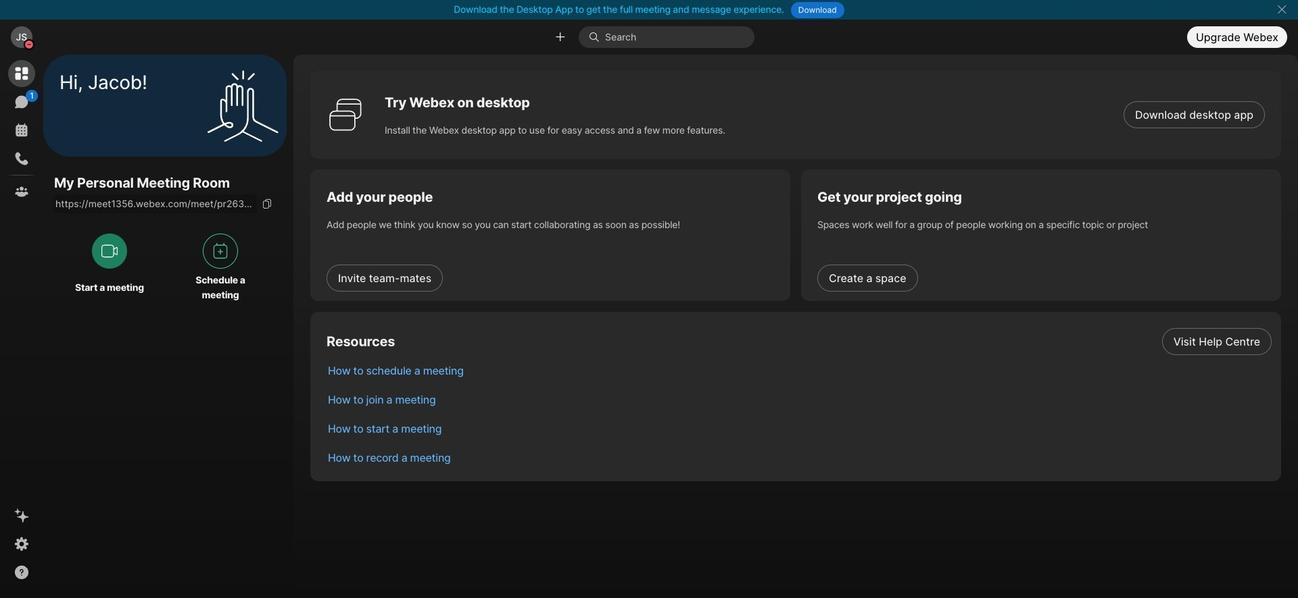 Task type: vqa. For each thing, say whether or not it's contained in the screenshot.
first List Item from the top
yes



Task type: describe. For each thing, give the bounding box(es) containing it.
cancel_16 image
[[1276, 4, 1287, 15]]

two hands high-fiving image
[[202, 65, 283, 146]]

2 list item from the top
[[317, 356, 1281, 385]]

1 list item from the top
[[317, 327, 1281, 356]]



Task type: locate. For each thing, give the bounding box(es) containing it.
list item
[[317, 327, 1281, 356], [317, 356, 1281, 385], [317, 385, 1281, 414], [317, 414, 1281, 443], [317, 443, 1281, 473]]

3 list item from the top
[[317, 385, 1281, 414]]

5 list item from the top
[[317, 443, 1281, 473]]

None text field
[[54, 195, 257, 214]]

webex tab list
[[8, 60, 38, 206]]

navigation
[[0, 55, 43, 599]]

4 list item from the top
[[317, 414, 1281, 443]]



